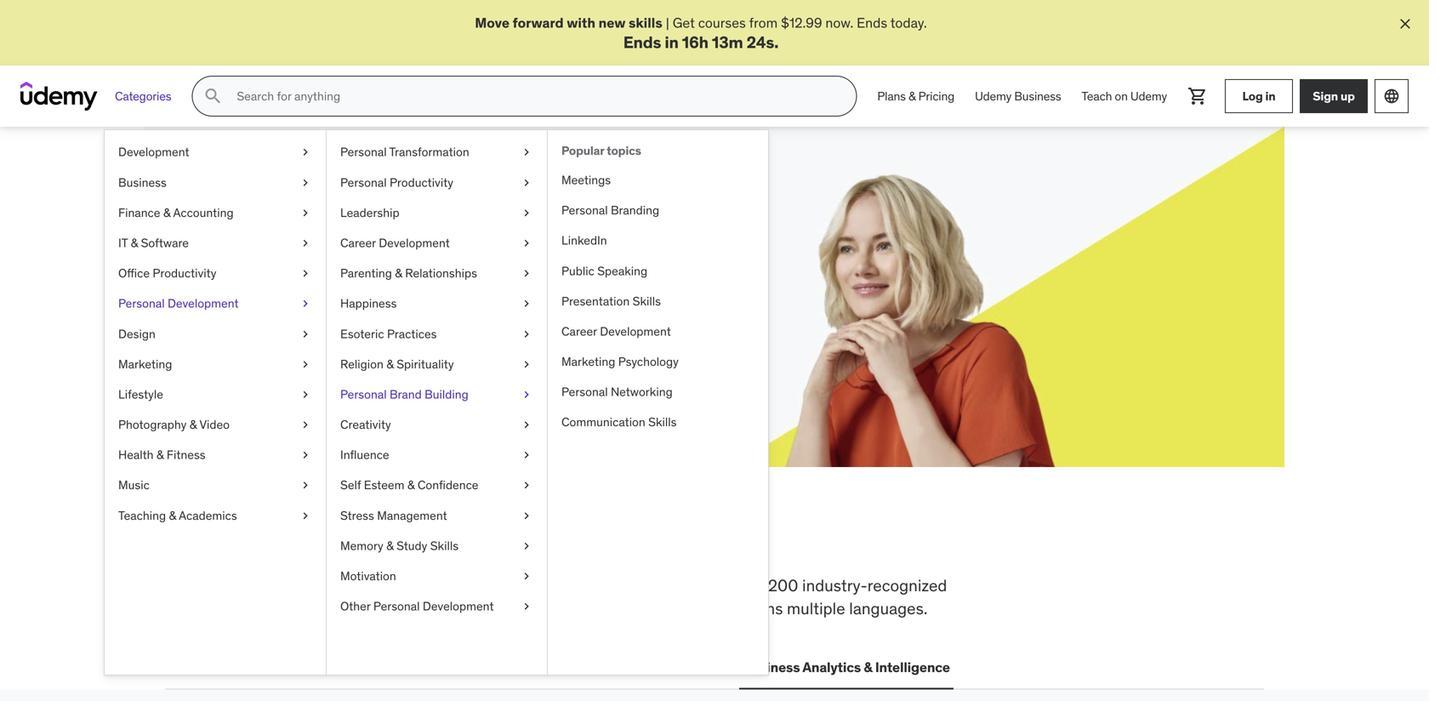 Task type: describe. For each thing, give the bounding box(es) containing it.
happiness link
[[327, 289, 547, 319]]

xsmall image for esoteric practices
[[520, 326, 534, 342]]

topics
[[607, 143, 641, 158]]

transformation
[[389, 144, 470, 160]]

personal branding link
[[548, 195, 768, 226]]

xsmall image for career development
[[520, 235, 534, 252]]

skills inside the skills for your future expand your potential with a course for as little as $12.99. sale ends today.
[[226, 201, 303, 236]]

rounded
[[455, 598, 515, 618]]

xsmall image for personal brand building
[[520, 386, 534, 403]]

development inside button
[[200, 658, 285, 676]]

xsmall image for stress management
[[520, 507, 534, 524]]

popular topics
[[562, 143, 641, 158]]

teaching & academics link
[[105, 501, 326, 531]]

personal networking link
[[548, 377, 768, 407]]

1 horizontal spatial your
[[353, 201, 414, 236]]

accounting
[[173, 205, 234, 220]]

intelligence
[[876, 658, 950, 676]]

motivation
[[340, 568, 396, 584]]

speaking
[[598, 263, 648, 279]]

2 as from the left
[[513, 243, 527, 261]]

all
[[165, 519, 215, 564]]

$12.99
[[781, 14, 823, 31]]

certifications
[[320, 658, 406, 676]]

for for workplace
[[710, 575, 730, 596]]

& for photography & video
[[190, 417, 197, 432]]

xsmall image for music
[[299, 477, 312, 494]]

xsmall image for parenting & relationships
[[520, 265, 534, 282]]

& for memory & study skills
[[386, 538, 394, 553]]

development down the office productivity link
[[168, 296, 239, 311]]

1 vertical spatial skills
[[282, 519, 374, 564]]

esoteric practices
[[340, 326, 437, 341]]

xsmall image for development
[[299, 144, 312, 161]]

personal brand building element
[[547, 130, 768, 675]]

all the skills you need in one place
[[165, 519, 732, 564]]

self esteem & confidence link
[[327, 470, 547, 501]]

xsmall image for personal productivity
[[520, 174, 534, 191]]

personal for personal networking
[[562, 384, 608, 400]]

1 vertical spatial your
[[275, 243, 302, 261]]

study
[[397, 538, 427, 553]]

over
[[734, 575, 765, 596]]

new
[[599, 14, 626, 31]]

memory
[[340, 538, 384, 553]]

parenting
[[340, 266, 392, 281]]

web development
[[168, 658, 285, 676]]

in inside 'link'
[[1266, 88, 1276, 104]]

plans & pricing link
[[867, 76, 965, 117]]

stress management link
[[327, 501, 547, 531]]

little
[[483, 243, 510, 261]]

fitness
[[167, 447, 206, 463]]

web development button
[[165, 647, 289, 688]]

web
[[168, 658, 197, 676]]

supports
[[352, 598, 416, 618]]

lifestyle link
[[105, 379, 326, 410]]

courses
[[698, 14, 746, 31]]

influence
[[340, 447, 389, 463]]

udemy inside 'link'
[[1131, 88, 1168, 104]]

communication for communication skills
[[562, 415, 646, 430]]

development link
[[105, 137, 326, 167]]

0 horizontal spatial ends
[[624, 32, 661, 52]]

personal for personal development
[[118, 296, 165, 311]]

& right esteem
[[408, 478, 415, 493]]

business for business analytics & intelligence
[[743, 658, 800, 676]]

personal development link
[[105, 289, 326, 319]]

office productivity link
[[105, 258, 326, 289]]

2 horizontal spatial business
[[1015, 88, 1062, 104]]

public speaking
[[562, 263, 648, 279]]

including
[[543, 575, 609, 596]]

sale
[[274, 262, 300, 280]]

1 horizontal spatial ends
[[857, 14, 888, 31]]

religion & spirituality link
[[327, 349, 547, 379]]

get
[[673, 14, 695, 31]]

science
[[550, 658, 601, 676]]

productivity for office productivity
[[153, 266, 216, 281]]

submit search image
[[203, 86, 223, 107]]

sign up
[[1313, 88, 1355, 104]]

with inside move forward with new skills | get courses from $12.99 now. ends today. ends in 16h 13m 24s .
[[567, 14, 596, 31]]

teach
[[1082, 88, 1112, 104]]

confidence
[[418, 478, 479, 493]]

well-
[[420, 598, 455, 618]]

skills down public speaking link
[[633, 293, 661, 309]]

linkedin link
[[548, 226, 768, 256]]

branding
[[611, 203, 660, 218]]

lifestyle
[[118, 387, 163, 402]]

0 horizontal spatial for
[[308, 201, 347, 236]]

potential
[[305, 243, 359, 261]]

personal for personal productivity
[[340, 175, 387, 190]]

xsmall image for teaching & academics
[[299, 507, 312, 524]]

plans & pricing
[[878, 88, 955, 104]]

relationships
[[405, 266, 477, 281]]

0 horizontal spatial career development link
[[327, 228, 547, 258]]

the
[[221, 519, 276, 564]]

move forward with new skills | get courses from $12.99 now. ends today. ends in 16h 13m 24s .
[[475, 14, 927, 52]]

presentation
[[562, 293, 630, 309]]

communication skills
[[562, 415, 677, 430]]

self esteem & confidence
[[340, 478, 479, 493]]

xsmall image for motivation
[[520, 568, 534, 585]]

development inside 'personal brand building' element
[[600, 324, 671, 339]]

marketing link
[[105, 349, 326, 379]]

design
[[118, 326, 156, 341]]

popular
[[562, 143, 604, 158]]

future
[[419, 201, 502, 236]]

2 vertical spatial in
[[536, 519, 569, 564]]

productivity for personal productivity
[[390, 175, 454, 190]]

skills down the personal networking link
[[649, 415, 677, 430]]

& for religion & spirituality
[[387, 356, 394, 372]]

& for plans & pricing
[[909, 88, 916, 104]]

log in
[[1243, 88, 1276, 104]]

log in link
[[1225, 79, 1294, 113]]

stress management
[[340, 508, 447, 523]]

career development for the left career development link
[[340, 235, 450, 251]]

religion
[[340, 356, 384, 372]]

leadership for leadership button
[[427, 658, 497, 676]]

leadership for leadership 'link'
[[340, 205, 400, 220]]

categories button
[[105, 76, 182, 117]]

photography & video link
[[105, 410, 326, 440]]

pricing
[[919, 88, 955, 104]]

place
[[643, 519, 732, 564]]

development up parenting & relationships
[[379, 235, 450, 251]]

personal development
[[118, 296, 239, 311]]

skills inside covering critical workplace skills to technical topics, including prep content for over 200 industry-recognized certifications, our catalog supports well-rounded professional development and spans multiple languages.
[[364, 575, 400, 596]]

photography
[[118, 417, 187, 432]]

languages.
[[850, 598, 928, 618]]

one
[[575, 519, 636, 564]]

log
[[1243, 88, 1263, 104]]

business for business
[[118, 175, 167, 190]]

influence link
[[327, 440, 547, 470]]

content
[[650, 575, 706, 596]]

xsmall image for personal transformation
[[520, 144, 534, 161]]

xsmall image for photography & video
[[299, 417, 312, 433]]

skills down stress management link in the left bottom of the page
[[430, 538, 459, 553]]

personal productivity
[[340, 175, 454, 190]]

today. inside move forward with new skills | get courses from $12.99 now. ends today. ends in 16h 13m 24s .
[[891, 14, 927, 31]]

public
[[562, 263, 595, 279]]



Task type: vqa. For each thing, say whether or not it's contained in the screenshot.
Cancel
no



Task type: locate. For each thing, give the bounding box(es) containing it.
close image
[[1397, 15, 1414, 32]]

xsmall image for office productivity
[[299, 265, 312, 282]]

it & software
[[118, 235, 189, 251]]

communication skills link
[[548, 407, 768, 438]]

1 horizontal spatial udemy
[[1131, 88, 1168, 104]]

certifications,
[[165, 598, 263, 618]]

development up 'psychology'
[[600, 324, 671, 339]]

leadership down personal productivity
[[340, 205, 400, 220]]

0 horizontal spatial it
[[118, 235, 128, 251]]

marketing for marketing psychology
[[562, 354, 616, 369]]

2 udemy from the left
[[1131, 88, 1168, 104]]

marketing up the lifestyle
[[118, 356, 172, 372]]

2 vertical spatial for
[[710, 575, 730, 596]]

catalog
[[294, 598, 348, 618]]

shopping cart with 0 items image
[[1188, 86, 1208, 107]]

linkedin
[[562, 233, 607, 248]]

Search for anything text field
[[233, 82, 836, 111]]

& for teaching & academics
[[169, 508, 176, 523]]

xsmall image for self esteem & confidence
[[520, 477, 534, 494]]

1 vertical spatial it
[[306, 658, 317, 676]]

& right analytics on the right of the page
[[864, 658, 873, 676]]

xsmall image inside memory & study skills link
[[520, 538, 534, 554]]

skills left |
[[629, 14, 663, 31]]

career up parenting
[[340, 235, 376, 251]]

spans
[[741, 598, 783, 618]]

xsmall image
[[520, 144, 534, 161], [299, 174, 312, 191], [299, 205, 312, 221], [520, 205, 534, 221], [299, 295, 312, 312], [520, 295, 534, 312], [299, 326, 312, 342], [520, 356, 534, 373], [299, 386, 312, 403], [520, 386, 534, 403], [299, 447, 312, 464], [520, 477, 534, 494], [299, 507, 312, 524], [520, 538, 534, 554], [520, 598, 534, 615]]

data
[[518, 658, 547, 676]]

spirituality
[[397, 356, 454, 372]]

health & fitness link
[[105, 440, 326, 470]]

career development up parenting & relationships
[[340, 235, 450, 251]]

xsmall image inside marketing link
[[299, 356, 312, 373]]

& right religion
[[387, 356, 394, 372]]

personal up design
[[118, 296, 165, 311]]

finance
[[118, 205, 160, 220]]

0 vertical spatial career development link
[[327, 228, 547, 258]]

& for it & software
[[131, 235, 138, 251]]

.
[[775, 32, 779, 52]]

& for finance & accounting
[[163, 205, 171, 220]]

business left teach
[[1015, 88, 1062, 104]]

0 horizontal spatial udemy
[[975, 88, 1012, 104]]

1 vertical spatial career development
[[562, 324, 671, 339]]

communication inside 'personal brand building' element
[[562, 415, 646, 430]]

creativity
[[340, 417, 391, 432]]

in up the including
[[536, 519, 569, 564]]

xsmall image
[[299, 144, 312, 161], [520, 174, 534, 191], [299, 235, 312, 252], [520, 235, 534, 252], [299, 265, 312, 282], [520, 265, 534, 282], [520, 326, 534, 342], [299, 356, 312, 373], [299, 417, 312, 433], [520, 417, 534, 433], [520, 447, 534, 464], [299, 477, 312, 494], [520, 507, 534, 524], [520, 568, 534, 585]]

as left "little"
[[466, 243, 480, 261]]

development down technical
[[423, 599, 494, 614]]

0 vertical spatial productivity
[[390, 175, 454, 190]]

xsmall image inside development link
[[299, 144, 312, 161]]

xsmall image inside leadership 'link'
[[520, 205, 534, 221]]

leadership inside 'link'
[[340, 205, 400, 220]]

1 udemy from the left
[[975, 88, 1012, 104]]

xsmall image for health & fitness
[[299, 447, 312, 464]]

xsmall image for it & software
[[299, 235, 312, 252]]

personal for personal transformation
[[340, 144, 387, 160]]

1 vertical spatial leadership
[[427, 658, 497, 676]]

& right health
[[157, 447, 164, 463]]

xsmall image inside music link
[[299, 477, 312, 494]]

music
[[118, 478, 150, 493]]

1 vertical spatial productivity
[[153, 266, 216, 281]]

ends down new
[[624, 32, 661, 52]]

health & fitness
[[118, 447, 206, 463]]

our
[[267, 598, 291, 618]]

with left new
[[567, 14, 596, 31]]

skills up the supports
[[364, 575, 400, 596]]

xsmall image for design
[[299, 326, 312, 342]]

you
[[380, 519, 441, 564]]

covering
[[165, 575, 230, 596]]

0 horizontal spatial today.
[[336, 262, 373, 280]]

1 vertical spatial with
[[362, 243, 388, 261]]

0 vertical spatial skills
[[629, 14, 663, 31]]

marketing psychology link
[[548, 347, 768, 377]]

motivation link
[[327, 561, 547, 592]]

personal branding
[[562, 203, 660, 218]]

leadership
[[340, 205, 400, 220], [427, 658, 497, 676]]

presentation skills link
[[548, 286, 768, 317]]

personal for personal brand building
[[340, 387, 387, 402]]

0 vertical spatial for
[[308, 201, 347, 236]]

xsmall image for lifestyle
[[299, 386, 312, 403]]

professional
[[519, 598, 607, 618]]

& inside 'link'
[[157, 447, 164, 463]]

for inside covering critical workplace skills to technical topics, including prep content for over 200 industry-recognized certifications, our catalog supports well-rounded professional development and spans multiple languages.
[[710, 575, 730, 596]]

sign up link
[[1300, 79, 1368, 113]]

1 horizontal spatial business
[[743, 658, 800, 676]]

career development link up 'psychology'
[[548, 317, 768, 347]]

1 as from the left
[[466, 243, 480, 261]]

move
[[475, 14, 510, 31]]

productivity down transformation
[[390, 175, 454, 190]]

1 vertical spatial career development link
[[548, 317, 768, 347]]

teaching & academics
[[118, 508, 237, 523]]

recognized
[[868, 575, 948, 596]]

marketing
[[562, 354, 616, 369], [118, 356, 172, 372]]

for up relationships
[[446, 243, 463, 261]]

xsmall image for business
[[299, 174, 312, 191]]

xsmall image inside the office productivity link
[[299, 265, 312, 282]]

xsmall image inside 'esoteric practices' link
[[520, 326, 534, 342]]

xsmall image inside business link
[[299, 174, 312, 191]]

1 vertical spatial in
[[1266, 88, 1276, 104]]

1 vertical spatial communication
[[621, 658, 722, 676]]

marketing inside 'link'
[[562, 354, 616, 369]]

presentation skills
[[562, 293, 661, 309]]

xsmall image inside 'personal productivity' link
[[520, 174, 534, 191]]

xsmall image inside it & software link
[[299, 235, 312, 252]]

choose a language image
[[1384, 88, 1401, 105]]

xsmall image for leadership
[[520, 205, 534, 221]]

personal up linkedin
[[562, 203, 608, 218]]

1 horizontal spatial with
[[567, 14, 596, 31]]

stress
[[340, 508, 374, 523]]

career inside 'personal brand building' element
[[562, 324, 597, 339]]

personal productivity link
[[327, 167, 547, 198]]

xsmall image for personal development
[[299, 295, 312, 312]]

career development link up relationships
[[327, 228, 547, 258]]

career development inside 'personal brand building' element
[[562, 324, 671, 339]]

personal
[[340, 144, 387, 160], [340, 175, 387, 190], [562, 203, 608, 218], [118, 296, 165, 311], [562, 384, 608, 400], [340, 387, 387, 402], [374, 599, 420, 614]]

course
[[401, 243, 443, 261]]

development right web
[[200, 658, 285, 676]]

1 vertical spatial career
[[562, 324, 597, 339]]

your
[[353, 201, 414, 236], [275, 243, 302, 261]]

it inside button
[[306, 658, 317, 676]]

xsmall image inside creativity link
[[520, 417, 534, 433]]

1 horizontal spatial leadership
[[427, 658, 497, 676]]

on
[[1115, 88, 1128, 104]]

xsmall image inside stress management link
[[520, 507, 534, 524]]

udemy image
[[20, 82, 98, 111]]

with inside the skills for your future expand your potential with a course for as little as $12.99. sale ends today.
[[362, 243, 388, 261]]

0 horizontal spatial leadership
[[340, 205, 400, 220]]

covering critical workplace skills to technical topics, including prep content for over 200 industry-recognized certifications, our catalog supports well-rounded professional development and spans multiple languages.
[[165, 575, 948, 618]]

personal down personal transformation
[[340, 175, 387, 190]]

0 horizontal spatial career development
[[340, 235, 450, 251]]

0 horizontal spatial with
[[362, 243, 388, 261]]

xsmall image for creativity
[[520, 417, 534, 433]]

today. inside the skills for your future expand your potential with a course for as little as $12.99. sale ends today.
[[336, 262, 373, 280]]

workplace
[[286, 575, 360, 596]]

business up "finance"
[[118, 175, 167, 190]]

personal up communication skills
[[562, 384, 608, 400]]

personal down to on the left of the page
[[374, 599, 420, 614]]

1 horizontal spatial in
[[665, 32, 679, 52]]

0 vertical spatial leadership
[[340, 205, 400, 220]]

development
[[611, 598, 706, 618]]

business down spans
[[743, 658, 800, 676]]

health
[[118, 447, 154, 463]]

0 vertical spatial communication
[[562, 415, 646, 430]]

xsmall image inside health & fitness 'link'
[[299, 447, 312, 464]]

personal for personal branding
[[562, 203, 608, 218]]

communication inside "button"
[[621, 658, 722, 676]]

1 horizontal spatial as
[[513, 243, 527, 261]]

xsmall image inside personal brand building "link"
[[520, 386, 534, 403]]

personal transformation
[[340, 144, 470, 160]]

0 vertical spatial it
[[118, 235, 128, 251]]

productivity up the personal development
[[153, 266, 216, 281]]

and
[[710, 598, 737, 618]]

1 horizontal spatial career development link
[[548, 317, 768, 347]]

now.
[[826, 14, 854, 31]]

1 horizontal spatial for
[[446, 243, 463, 261]]

communication down personal networking
[[562, 415, 646, 430]]

analytics
[[803, 658, 861, 676]]

xsmall image inside personal transformation "link"
[[520, 144, 534, 161]]

leadership inside button
[[427, 658, 497, 676]]

2 horizontal spatial in
[[1266, 88, 1276, 104]]

& for health & fitness
[[157, 447, 164, 463]]

today. down potential
[[336, 262, 373, 280]]

0 horizontal spatial productivity
[[153, 266, 216, 281]]

& left video
[[190, 417, 197, 432]]

today. right now.
[[891, 14, 927, 31]]

ends right now.
[[857, 14, 888, 31]]

technical
[[422, 575, 488, 596]]

1 horizontal spatial marketing
[[562, 354, 616, 369]]

it for it certifications
[[306, 658, 317, 676]]

0 vertical spatial in
[[665, 32, 679, 52]]

0 horizontal spatial as
[[466, 243, 480, 261]]

it up the office
[[118, 235, 128, 251]]

skills up workplace
[[282, 519, 374, 564]]

& down a
[[395, 266, 402, 281]]

0 horizontal spatial marketing
[[118, 356, 172, 372]]

xsmall image inside motivation link
[[520, 568, 534, 585]]

xsmall image inside personal development link
[[299, 295, 312, 312]]

$12.99.
[[226, 262, 271, 280]]

in inside move forward with new skills | get courses from $12.99 now. ends today. ends in 16h 13m 24s .
[[665, 32, 679, 52]]

xsmall image for happiness
[[520, 295, 534, 312]]

2 horizontal spatial for
[[710, 575, 730, 596]]

parenting & relationships
[[340, 266, 477, 281]]

xsmall image for religion & spirituality
[[520, 356, 534, 373]]

business analytics & intelligence button
[[739, 647, 954, 688]]

xsmall image inside religion & spirituality link
[[520, 356, 534, 373]]

to
[[404, 575, 419, 596]]

1 horizontal spatial career development
[[562, 324, 671, 339]]

& left study
[[386, 538, 394, 553]]

happiness
[[340, 296, 397, 311]]

xsmall image for memory & study skills
[[520, 538, 534, 554]]

xsmall image for other personal development
[[520, 598, 534, 615]]

2 vertical spatial business
[[743, 658, 800, 676]]

psychology
[[618, 354, 679, 369]]

& right teaching
[[169, 508, 176, 523]]

with left a
[[362, 243, 388, 261]]

xsmall image inside "teaching & academics" link
[[299, 507, 312, 524]]

skills
[[629, 14, 663, 31], [282, 519, 374, 564], [364, 575, 400, 596]]

in right log
[[1266, 88, 1276, 104]]

0 vertical spatial career
[[340, 235, 376, 251]]

xsmall image inside self esteem & confidence link
[[520, 477, 534, 494]]

communication down development
[[621, 658, 722, 676]]

& up the office
[[131, 235, 138, 251]]

1 horizontal spatial it
[[306, 658, 317, 676]]

categories
[[115, 88, 171, 104]]

1 vertical spatial business
[[118, 175, 167, 190]]

a
[[391, 243, 398, 261]]

management
[[377, 508, 447, 523]]

0 horizontal spatial your
[[275, 243, 302, 261]]

0 vertical spatial today.
[[891, 14, 927, 31]]

career development up marketing psychology
[[562, 324, 671, 339]]

as right "little"
[[513, 243, 527, 261]]

xsmall image inside photography & video link
[[299, 417, 312, 433]]

finance & accounting link
[[105, 198, 326, 228]]

& inside button
[[864, 658, 873, 676]]

personal down religion
[[340, 387, 387, 402]]

your up a
[[353, 201, 414, 236]]

0 vertical spatial career development
[[340, 235, 450, 251]]

16h 13m 24s
[[682, 32, 775, 52]]

0 vertical spatial business
[[1015, 88, 1062, 104]]

xsmall image inside finance & accounting link
[[299, 205, 312, 221]]

practices
[[387, 326, 437, 341]]

0 horizontal spatial in
[[536, 519, 569, 564]]

marketing for marketing
[[118, 356, 172, 372]]

0 horizontal spatial business
[[118, 175, 167, 190]]

business analytics & intelligence
[[743, 658, 950, 676]]

0 vertical spatial with
[[567, 14, 596, 31]]

your up sale
[[275, 243, 302, 261]]

xsmall image inside happiness link
[[520, 295, 534, 312]]

xsmall image for marketing
[[299, 356, 312, 373]]

& right plans at the top right of page
[[909, 88, 916, 104]]

xsmall image for finance & accounting
[[299, 205, 312, 221]]

teaching
[[118, 508, 166, 523]]

esoteric practices link
[[327, 319, 547, 349]]

academics
[[179, 508, 237, 523]]

it & software link
[[105, 228, 326, 258]]

critical
[[234, 575, 282, 596]]

plans
[[878, 88, 906, 104]]

development down categories 'dropdown button' on the left of the page
[[118, 144, 189, 160]]

for for your
[[446, 243, 463, 261]]

udemy right "on"
[[1131, 88, 1168, 104]]

networking
[[611, 384, 673, 400]]

2 vertical spatial skills
[[364, 575, 400, 596]]

it left the certifications
[[306, 658, 317, 676]]

in down |
[[665, 32, 679, 52]]

xsmall image inside design link
[[299, 326, 312, 342]]

xsmall image inside career development link
[[520, 235, 534, 252]]

with
[[567, 14, 596, 31], [362, 243, 388, 261]]

other personal development
[[340, 599, 494, 614]]

communication for communication
[[621, 658, 722, 676]]

need
[[448, 519, 529, 564]]

it for it & software
[[118, 235, 128, 251]]

xsmall image inside other personal development link
[[520, 598, 534, 615]]

xsmall image inside "influence" 'link'
[[520, 447, 534, 464]]

esteem
[[364, 478, 405, 493]]

teach on udemy link
[[1072, 76, 1178, 117]]

photography & video
[[118, 417, 230, 432]]

career development link
[[327, 228, 547, 258], [548, 317, 768, 347]]

1 horizontal spatial career
[[562, 324, 597, 339]]

skills up expand
[[226, 201, 303, 236]]

career down the presentation
[[562, 324, 597, 339]]

0 vertical spatial your
[[353, 201, 414, 236]]

udemy right pricing
[[975, 88, 1012, 104]]

marketing up personal networking
[[562, 354, 616, 369]]

it
[[118, 235, 128, 251], [306, 658, 317, 676]]

business inside button
[[743, 658, 800, 676]]

1 vertical spatial for
[[446, 243, 463, 261]]

1 horizontal spatial today.
[[891, 14, 927, 31]]

leadership down rounded
[[427, 658, 497, 676]]

for up potential
[[308, 201, 347, 236]]

skills inside move forward with new skills | get courses from $12.99 now. ends today. ends in 16h 13m 24s .
[[629, 14, 663, 31]]

xsmall image inside parenting & relationships link
[[520, 265, 534, 282]]

personal up personal productivity
[[340, 144, 387, 160]]

& for parenting & relationships
[[395, 266, 402, 281]]

marketing psychology
[[562, 354, 679, 369]]

in
[[665, 32, 679, 52], [1266, 88, 1276, 104], [536, 519, 569, 564]]

career development for rightmost career development link
[[562, 324, 671, 339]]

0 horizontal spatial career
[[340, 235, 376, 251]]

communication button
[[618, 647, 726, 688]]

xsmall image for influence
[[520, 447, 534, 464]]

1 horizontal spatial productivity
[[390, 175, 454, 190]]

udemy
[[975, 88, 1012, 104], [1131, 88, 1168, 104]]

for up and
[[710, 575, 730, 596]]

xsmall image inside lifestyle link
[[299, 386, 312, 403]]

& right "finance"
[[163, 205, 171, 220]]

1 vertical spatial today.
[[336, 262, 373, 280]]



